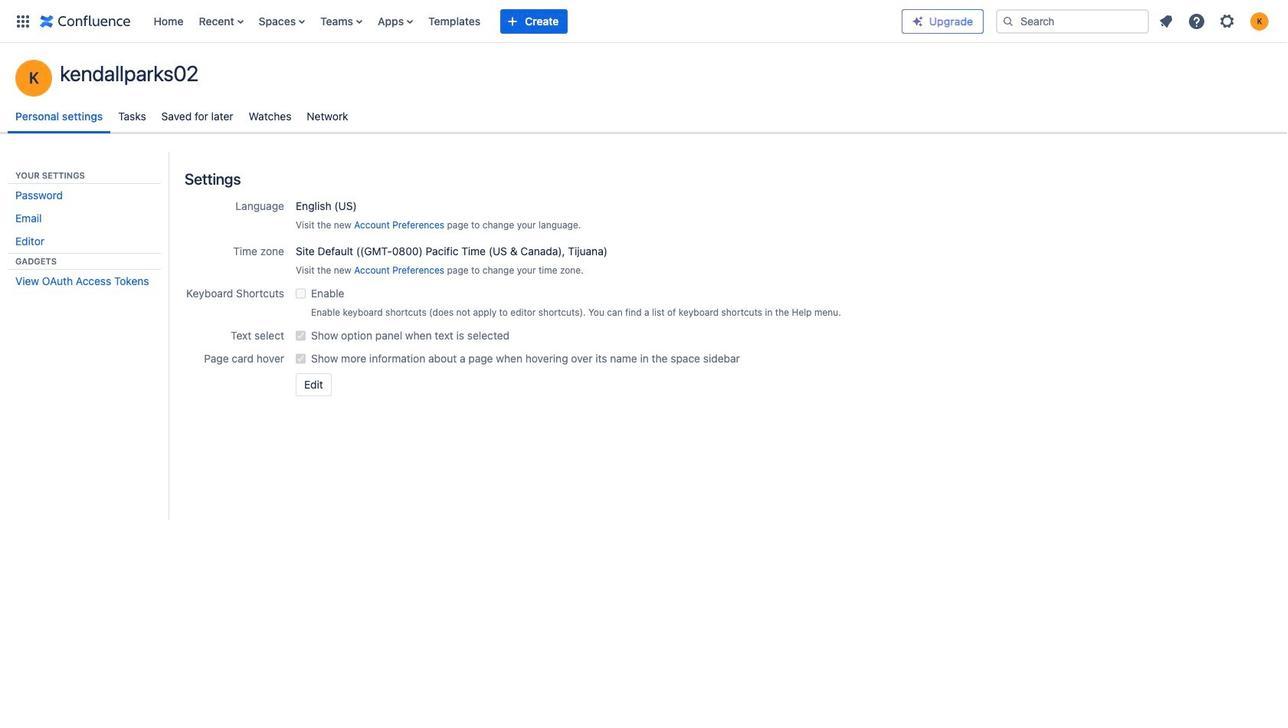 Task type: locate. For each thing, give the bounding box(es) containing it.
your profile and preferences image
[[1251, 12, 1270, 30]]

user icon: kendallparks02 image
[[15, 60, 52, 97]]

list
[[146, 0, 902, 43], [1153, 7, 1279, 35]]

global element
[[9, 0, 902, 43]]

None search field
[[997, 9, 1150, 33]]

search image
[[1003, 15, 1015, 27]]

notification icon image
[[1158, 12, 1176, 30]]

None checkbox
[[296, 286, 306, 301], [296, 328, 306, 343], [296, 351, 306, 366], [296, 286, 306, 301], [296, 328, 306, 343], [296, 351, 306, 366]]

0 horizontal spatial list
[[146, 0, 902, 43]]

appswitcher icon image
[[14, 12, 32, 30]]

banner
[[0, 0, 1288, 43]]

confluence image
[[40, 12, 131, 30], [40, 12, 131, 30]]

1 horizontal spatial list
[[1153, 7, 1279, 35]]

list for appswitcher icon
[[146, 0, 902, 43]]

None submit
[[296, 373, 332, 396]]

settings icon image
[[1219, 12, 1237, 30]]

Search field
[[997, 9, 1150, 33]]



Task type: describe. For each thing, give the bounding box(es) containing it.
list for premium image
[[1153, 7, 1279, 35]]

help icon image
[[1188, 12, 1207, 30]]

premium image
[[912, 15, 925, 27]]



Task type: vqa. For each thing, say whether or not it's contained in the screenshot.
Change View icon
no



